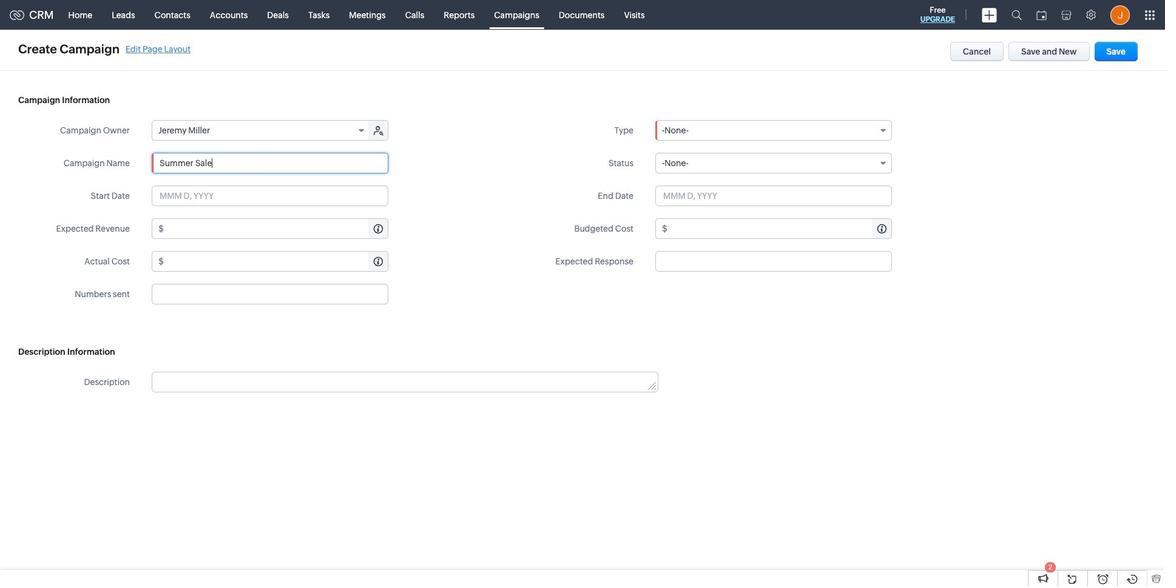 Task type: vqa. For each thing, say whether or not it's contained in the screenshot.
image at the top left of page
no



Task type: locate. For each thing, give the bounding box(es) containing it.
calendar image
[[1037, 10, 1047, 20]]

profile element
[[1104, 0, 1138, 29]]

None text field
[[152, 153, 388, 174], [669, 219, 892, 239], [152, 284, 388, 305], [152, 373, 658, 392], [152, 153, 388, 174], [669, 219, 892, 239], [152, 284, 388, 305], [152, 373, 658, 392]]

profile image
[[1111, 5, 1130, 25]]

None text field
[[166, 219, 388, 239], [656, 251, 892, 272], [166, 252, 388, 271], [166, 219, 388, 239], [656, 251, 892, 272], [166, 252, 388, 271]]

create menu element
[[975, 0, 1005, 29]]

None field
[[656, 120, 892, 141], [152, 121, 370, 140], [656, 153, 892, 174], [656, 120, 892, 141], [152, 121, 370, 140], [656, 153, 892, 174]]

logo image
[[10, 10, 24, 20]]

create menu image
[[982, 8, 997, 22]]



Task type: describe. For each thing, give the bounding box(es) containing it.
MMM D, YYYY text field
[[152, 186, 388, 206]]

search element
[[1005, 0, 1030, 30]]

search image
[[1012, 10, 1022, 20]]

MMM D, YYYY text field
[[656, 186, 892, 206]]



